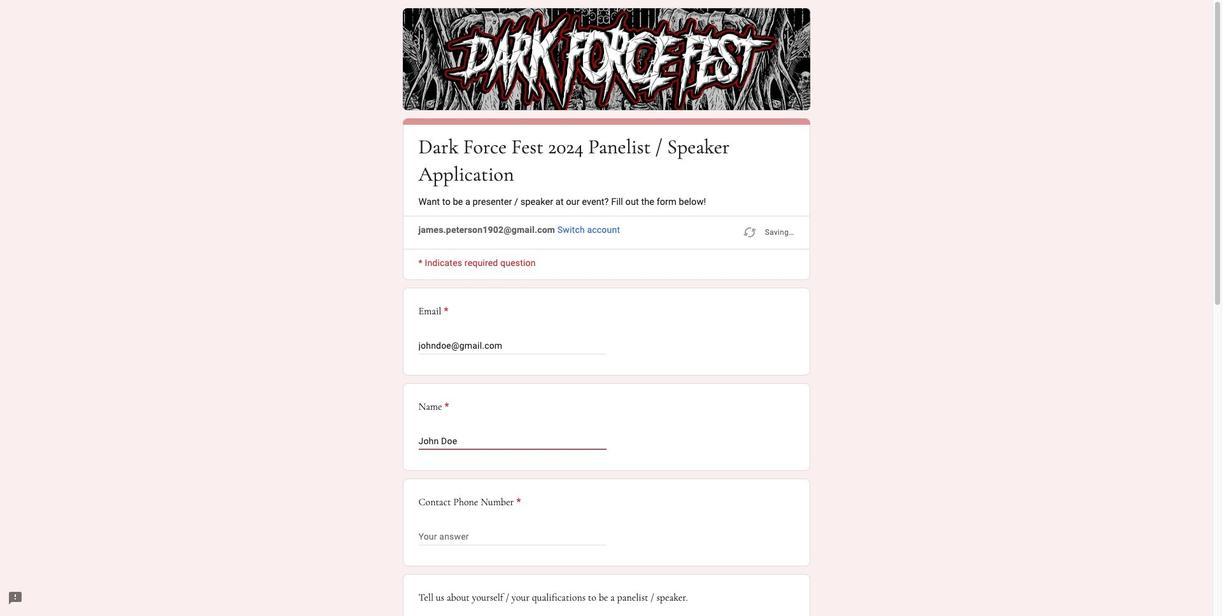 Task type: describe. For each thing, give the bounding box(es) containing it.
3 heading from the top
[[419, 399, 449, 415]]

Your email email field
[[419, 338, 606, 354]]

0 vertical spatial required question element
[[441, 304, 449, 319]]

2 vertical spatial required question element
[[514, 495, 521, 510]]

1 vertical spatial required question element
[[442, 399, 449, 415]]

report a problem to google image
[[8, 591, 23, 606]]

1 heading from the top
[[419, 133, 794, 188]]



Task type: locate. For each thing, give the bounding box(es) containing it.
required question element
[[441, 304, 449, 319], [442, 399, 449, 415], [514, 495, 521, 510]]

status
[[742, 224, 794, 242]]

list item
[[403, 288, 810, 376]]

list
[[403, 288, 810, 616]]

heading
[[419, 133, 794, 188], [419, 304, 794, 319], [419, 399, 449, 415], [419, 495, 521, 510]]

4 heading from the top
[[419, 495, 521, 510]]

2 heading from the top
[[419, 304, 794, 319]]

None text field
[[419, 434, 606, 449]]

None text field
[[419, 529, 606, 545]]



Task type: vqa. For each thing, say whether or not it's contained in the screenshot.
the Required question element associated with first heading from the top of the page
no



